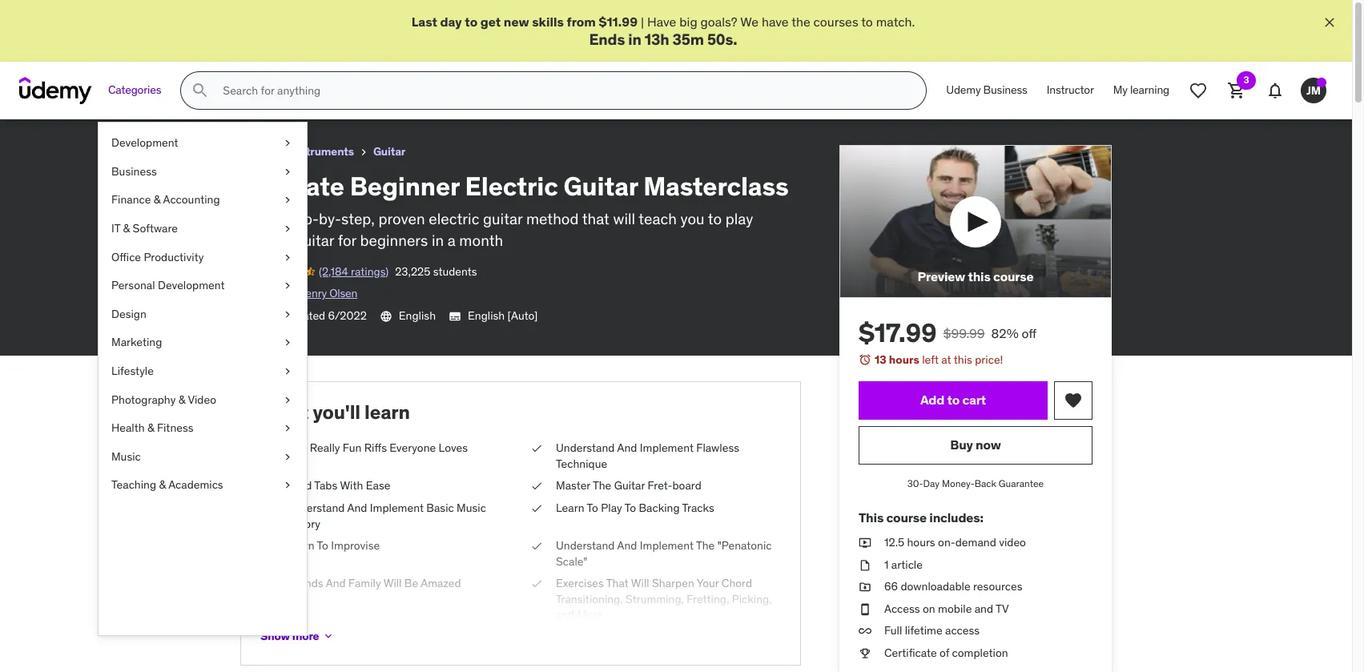 Task type: vqa. For each thing, say whether or not it's contained in the screenshot.
BUY NOW
yes



Task type: describe. For each thing, give the bounding box(es) containing it.
ease
[[366, 479, 391, 493]]

henry olsen link
[[298, 286, 358, 301]]

23,225 students
[[395, 264, 477, 279]]

understand for understand and implement the "penatonic scale"
[[556, 539, 615, 553]]

1 horizontal spatial guitar
[[483, 209, 523, 229]]

instruments link
[[291, 142, 354, 162]]

photography & video link
[[99, 386, 307, 414]]

my learning
[[1114, 83, 1170, 97]]

month
[[460, 231, 504, 250]]

this
[[859, 510, 884, 526]]

1 vertical spatial business
[[111, 164, 157, 179]]

it & software
[[111, 221, 178, 236]]

more
[[578, 608, 603, 622]]

course language image
[[380, 310, 393, 323]]

buy now
[[951, 437, 1002, 453]]

instruments
[[291, 144, 354, 159]]

6/2022
[[328, 308, 367, 323]]

jm link
[[1295, 71, 1334, 110]]

development link
[[99, 129, 307, 158]]

marketing link
[[99, 329, 307, 357]]

2 vertical spatial guitar
[[614, 479, 645, 493]]

video
[[188, 392, 216, 407]]

have
[[648, 14, 677, 30]]

last for last day to get new skills from $11.99 | have big goals? we have the courses to match. ends in 13h 35m 50s .
[[412, 14, 438, 30]]

now
[[976, 437, 1002, 453]]

that
[[607, 577, 629, 591]]

olsen
[[330, 286, 358, 301]]

read tabs with ease
[[286, 479, 391, 493]]

more
[[292, 629, 319, 643]]

everyone
[[390, 441, 436, 455]]

proven
[[379, 209, 425, 229]]

0 horizontal spatial the
[[593, 479, 612, 493]]

teaching & academics link
[[99, 472, 307, 500]]

show more
[[260, 629, 319, 643]]

implement for basic
[[370, 501, 424, 515]]

office productivity link
[[99, 243, 307, 272]]

1 vertical spatial this
[[954, 353, 973, 367]]

picking,
[[732, 592, 772, 607]]

step-
[[283, 209, 319, 229]]

for
[[338, 231, 357, 250]]

certificate of completion
[[885, 646, 1009, 660]]

the inside "understand and implement the "penatonic scale""
[[696, 539, 715, 553]]

strumming,
[[626, 592, 684, 607]]

english [auto]
[[468, 308, 538, 323]]

tabs
[[314, 479, 338, 493]]

my
[[1114, 83, 1128, 97]]

finance & accounting link
[[99, 186, 307, 215]]

master
[[556, 479, 591, 493]]

the
[[792, 14, 811, 30]]

$17.99
[[859, 317, 937, 350]]

2 horizontal spatial to
[[625, 501, 636, 515]]

ultimate beginner electric guitar masterclass learn step-by-step, proven electric guitar method that will teach you to play electric guitar for beginners in a month
[[240, 170, 789, 250]]

close image
[[1322, 14, 1339, 30]]

understand for understand and implement basic music theory
[[286, 501, 345, 515]]

match.
[[877, 14, 916, 30]]

understand and implement basic music theory
[[286, 501, 486, 531]]

learn for learn to play to backing tracks
[[556, 501, 585, 515]]

teaching
[[111, 478, 156, 492]]

notifications image
[[1266, 81, 1286, 100]]

submit search image
[[191, 81, 210, 100]]

access on mobile and tv
[[885, 602, 1010, 616]]

friends
[[286, 577, 324, 591]]

1 vertical spatial course
[[887, 510, 927, 526]]

marketing
[[111, 335, 162, 350]]

it & software link
[[99, 215, 307, 243]]

flawless
[[697, 441, 740, 455]]

day
[[924, 478, 940, 490]]

& for video
[[179, 392, 185, 407]]

personal development link
[[99, 272, 307, 300]]

left
[[923, 353, 939, 367]]

and for the
[[618, 539, 638, 553]]

1 will from the left
[[384, 577, 402, 591]]

improvise
[[331, 539, 380, 553]]

includes:
[[930, 510, 984, 526]]

office
[[111, 250, 141, 264]]

henry
[[298, 286, 327, 301]]

health & fitness link
[[99, 414, 307, 443]]

and for will
[[326, 577, 346, 591]]

1 article
[[885, 558, 923, 572]]

guitar inside 'ultimate beginner electric guitar masterclass learn step-by-step, proven electric guitar method that will teach you to play electric guitar for beginners in a month'
[[564, 170, 638, 203]]

|
[[641, 14, 645, 30]]

13
[[875, 353, 887, 367]]

to left the get
[[465, 14, 478, 30]]

Search for anything text field
[[220, 77, 908, 104]]

xsmall image inside the marketing 'link'
[[281, 335, 294, 351]]

& for fitness
[[147, 421, 154, 435]]

0 horizontal spatial play
[[286, 441, 307, 455]]

we
[[741, 14, 759, 30]]

to for improvise
[[317, 539, 329, 553]]

riffs
[[364, 441, 387, 455]]

to inside add to cart button
[[948, 392, 960, 408]]

xsmall image inside photography & video link
[[281, 392, 294, 408]]

and inside exercises that will sharpen your chord transitioning, strumming, fretting, picking, and more
[[556, 608, 575, 622]]

at
[[942, 353, 952, 367]]

learn to play to backing tracks
[[556, 501, 715, 515]]

on-
[[939, 535, 956, 550]]

full
[[885, 624, 903, 638]]

0 vertical spatial electric
[[429, 209, 480, 229]]

xsmall image inside music link
[[281, 449, 294, 465]]

big
[[680, 14, 698, 30]]

buy
[[951, 437, 974, 453]]

course inside 'button'
[[994, 269, 1034, 285]]

learning
[[1131, 83, 1170, 97]]

english for english [auto]
[[468, 308, 505, 323]]

price!
[[976, 353, 1004, 367]]

xsmall image inside design "link"
[[281, 307, 294, 322]]

read
[[286, 479, 312, 493]]

new
[[504, 14, 529, 30]]

guitar link
[[373, 142, 406, 162]]

add
[[921, 392, 945, 408]]

in inside last day to get new skills from $11.99 | have big goals? we have the courses to match. ends in 13h 35m 50s .
[[629, 30, 642, 49]]

theory
[[286, 517, 321, 531]]

1 vertical spatial electric
[[240, 231, 291, 250]]

xsmall image inside the personal development link
[[281, 278, 294, 294]]

downloadable
[[901, 580, 971, 594]]

ratings)
[[351, 264, 389, 279]]

this inside 'button'
[[969, 269, 991, 285]]

to inside 'ultimate beginner electric guitar masterclass learn step-by-step, proven electric guitar method that will teach you to play electric guitar for beginners in a month'
[[708, 209, 722, 229]]



Task type: locate. For each thing, give the bounding box(es) containing it.
be
[[405, 577, 419, 591]]

1 horizontal spatial and
[[975, 602, 994, 616]]

and up master the guitar fret-board
[[618, 441, 638, 455]]

instructor link
[[1038, 71, 1104, 110]]

and left more at the left of page
[[556, 608, 575, 622]]

learn
[[240, 209, 279, 229], [556, 501, 585, 515], [286, 539, 315, 553]]

fretting,
[[687, 592, 730, 607]]

to down master the guitar fret-board
[[625, 501, 636, 515]]

learn for learn to improvise
[[286, 539, 315, 553]]

goals?
[[701, 14, 738, 30]]

1 english from the left
[[399, 308, 436, 323]]

understand for understand and implement flawless technique
[[556, 441, 615, 455]]

hours down the this course includes:
[[908, 535, 936, 550]]

12.5
[[885, 535, 905, 550]]

implement down ease
[[370, 501, 424, 515]]

to left match.
[[862, 14, 874, 30]]

this right preview
[[969, 269, 991, 285]]

0 horizontal spatial to
[[317, 539, 329, 553]]

add to cart button
[[859, 382, 1048, 420]]

play down master the guitar fret-board
[[601, 501, 623, 515]]

will left be
[[384, 577, 402, 591]]

1 horizontal spatial play
[[601, 501, 623, 515]]

shopping cart with 3 items image
[[1228, 81, 1247, 100]]

will
[[614, 209, 636, 229]]

last down created
[[260, 308, 281, 323]]

master the guitar fret-board
[[556, 479, 702, 493]]

udemy image
[[19, 77, 92, 104]]

exercises that will sharpen your chord transitioning, strumming, fretting, picking, and more
[[556, 577, 772, 622]]

learn inside 'ultimate beginner electric guitar masterclass learn step-by-step, proven electric guitar method that will teach you to play electric guitar for beginners in a month'
[[240, 209, 279, 229]]

last left day
[[412, 14, 438, 30]]

guitar up beginner
[[373, 144, 406, 159]]

by
[[283, 286, 295, 301]]

in left a
[[432, 231, 444, 250]]

1 horizontal spatial will
[[631, 577, 650, 591]]

access
[[946, 624, 980, 638]]

loves
[[439, 441, 468, 455]]

guitar down step-
[[295, 231, 334, 250]]

and for basic
[[347, 501, 367, 515]]

closed captions image
[[449, 310, 462, 323]]

in
[[629, 30, 642, 49], [432, 231, 444, 250]]

1 vertical spatial learn
[[556, 501, 585, 515]]

this right at
[[954, 353, 973, 367]]

1 horizontal spatial course
[[994, 269, 1034, 285]]

guitar up month
[[483, 209, 523, 229]]

0 horizontal spatial course
[[887, 510, 927, 526]]

development down the office productivity link
[[158, 278, 225, 293]]

2 will from the left
[[631, 577, 650, 591]]

method
[[527, 209, 579, 229]]

english right course language icon
[[399, 308, 436, 323]]

and down learn to play to backing tracks
[[618, 539, 638, 553]]

hours right 13
[[890, 353, 920, 367]]

play left really
[[286, 441, 307, 455]]

1 horizontal spatial to
[[587, 501, 599, 515]]

health
[[111, 421, 145, 435]]

1 vertical spatial understand
[[286, 501, 345, 515]]

0 horizontal spatial will
[[384, 577, 402, 591]]

understand and implement flawless technique
[[556, 441, 740, 471]]

mobile
[[939, 602, 973, 616]]

0 horizontal spatial last
[[260, 308, 281, 323]]

to down the theory
[[317, 539, 329, 553]]

xsmall image
[[357, 146, 370, 159], [281, 164, 294, 180], [281, 250, 294, 265], [281, 307, 294, 322], [281, 392, 294, 408], [281, 449, 294, 465], [281, 478, 294, 494], [531, 501, 543, 517], [531, 539, 543, 554], [859, 580, 872, 595]]

ends
[[590, 30, 625, 49]]

buy now button
[[859, 426, 1093, 465]]

to
[[465, 14, 478, 30], [862, 14, 874, 30], [708, 209, 722, 229], [948, 392, 960, 408]]

last for last updated 6/2022
[[260, 308, 281, 323]]

0 vertical spatial learn
[[240, 209, 279, 229]]

1 vertical spatial play
[[601, 501, 623, 515]]

0 horizontal spatial guitar
[[295, 231, 334, 250]]

course up 82%
[[994, 269, 1034, 285]]

masterclass
[[644, 170, 789, 203]]

hours for 13
[[890, 353, 920, 367]]

resources
[[974, 580, 1023, 594]]

xsmall image inside health & fitness link
[[281, 421, 294, 437]]

productivity
[[144, 250, 204, 264]]

money-
[[943, 478, 975, 490]]

implement inside understand and implement basic music theory
[[370, 501, 424, 515]]

preview
[[918, 269, 966, 285]]

& right health
[[147, 421, 154, 435]]

and for flawless
[[618, 441, 638, 455]]

0 vertical spatial understand
[[556, 441, 615, 455]]

music right basic
[[457, 501, 486, 515]]

0 vertical spatial last
[[412, 14, 438, 30]]

my learning link
[[1104, 71, 1180, 110]]

what
[[260, 400, 309, 425]]

understand up technique
[[556, 441, 615, 455]]

course up 12.5
[[887, 510, 927, 526]]

xsmall image inside teaching & academics link
[[281, 478, 294, 494]]

66
[[885, 580, 899, 594]]

you have alerts image
[[1318, 78, 1327, 88]]

business right udemy
[[984, 83, 1028, 97]]

implement inside "understand and implement the "penatonic scale""
[[640, 539, 694, 553]]

2 vertical spatial learn
[[286, 539, 315, 553]]

implement for the
[[640, 539, 694, 553]]

cart
[[963, 392, 987, 408]]

will inside exercises that will sharpen your chord transitioning, strumming, fretting, picking, and more
[[631, 577, 650, 591]]

video
[[1000, 535, 1027, 550]]

hours for 12.5
[[908, 535, 936, 550]]

the
[[593, 479, 612, 493], [696, 539, 715, 553]]

exercises
[[556, 577, 604, 591]]

0 vertical spatial development
[[111, 136, 178, 150]]

& right "teaching" at the left
[[159, 478, 166, 492]]

1 horizontal spatial last
[[412, 14, 438, 30]]

show more button
[[260, 620, 335, 653]]

1 horizontal spatial english
[[468, 308, 505, 323]]

xsmall image inside it & software link
[[281, 221, 294, 237]]

english for english
[[399, 308, 436, 323]]

1 vertical spatial in
[[432, 231, 444, 250]]

1 vertical spatial hours
[[908, 535, 936, 550]]

0 vertical spatial play
[[286, 441, 307, 455]]

and inside understand and implement basic music theory
[[347, 501, 367, 515]]

xsmall image
[[281, 136, 294, 151], [275, 146, 287, 159], [281, 193, 294, 208], [281, 221, 294, 237], [281, 278, 294, 294], [281, 335, 294, 351], [281, 364, 294, 380], [281, 421, 294, 437], [531, 441, 543, 457], [531, 479, 543, 494], [859, 535, 872, 551], [859, 558, 872, 573], [531, 577, 543, 592], [859, 602, 872, 617], [859, 624, 872, 640], [323, 630, 335, 643], [859, 646, 872, 662]]

1 horizontal spatial in
[[629, 30, 642, 49]]

1 horizontal spatial music
[[457, 501, 486, 515]]

business up finance
[[111, 164, 157, 179]]

1 vertical spatial guitar
[[295, 231, 334, 250]]

xsmall image inside finance & accounting link
[[281, 193, 294, 208]]

0 vertical spatial implement
[[640, 441, 694, 455]]

$11.99
[[599, 14, 638, 30]]

1 horizontal spatial business
[[984, 83, 1028, 97]]

electric down step-
[[240, 231, 291, 250]]

learn down master
[[556, 501, 585, 515]]

and left family
[[326, 577, 346, 591]]

implement inside the understand and implement flawless technique
[[640, 441, 694, 455]]

add to wishlist image
[[1064, 391, 1084, 410]]

& for academics
[[159, 478, 166, 492]]

30-
[[908, 478, 924, 490]]

scale"
[[556, 554, 588, 569]]

music down health
[[111, 449, 141, 464]]

implement
[[640, 441, 694, 455], [370, 501, 424, 515], [640, 539, 694, 553]]

understand inside the understand and implement flawless technique
[[556, 441, 615, 455]]

certificate
[[885, 646, 937, 660]]

lifestyle link
[[99, 357, 307, 386]]

electric
[[465, 170, 558, 203]]

accounting
[[163, 193, 220, 207]]

photography
[[111, 392, 176, 407]]

implement up fret- at the left of the page
[[640, 441, 694, 455]]

demand
[[956, 535, 997, 550]]

and inside "understand and implement the "penatonic scale""
[[618, 539, 638, 553]]

understand up scale"
[[556, 539, 615, 553]]

the up your
[[696, 539, 715, 553]]

xsmall image inside development link
[[281, 136, 294, 151]]

1 vertical spatial music
[[457, 501, 486, 515]]

understand up the theory
[[286, 501, 345, 515]]

understand inside understand and implement basic music theory
[[286, 501, 345, 515]]

created
[[240, 286, 281, 301]]

preview this course button
[[840, 145, 1112, 299]]

and inside the understand and implement flawless technique
[[618, 441, 638, 455]]

family
[[349, 577, 381, 591]]

1 horizontal spatial learn
[[286, 539, 315, 553]]

xsmall image inside business link
[[281, 164, 294, 180]]

learn left step-
[[240, 209, 279, 229]]

& left the video
[[179, 392, 185, 407]]

board
[[673, 479, 702, 493]]

electric up a
[[429, 209, 480, 229]]

0 vertical spatial course
[[994, 269, 1034, 285]]

in down |
[[629, 30, 642, 49]]

skills
[[532, 14, 564, 30]]

will
[[384, 577, 402, 591], [631, 577, 650, 591]]

xsmall image inside show more button
[[323, 630, 335, 643]]

learn to improvise
[[286, 539, 380, 553]]

in inside 'ultimate beginner electric guitar masterclass learn step-by-step, proven electric guitar method that will teach you to play electric guitar for beginners in a month'
[[432, 231, 444, 250]]

english
[[399, 308, 436, 323], [468, 308, 505, 323]]

0 horizontal spatial music
[[111, 449, 141, 464]]

music link
[[99, 443, 307, 472]]

0 horizontal spatial learn
[[240, 209, 279, 229]]

what you'll learn
[[260, 400, 410, 425]]

transitioning,
[[556, 592, 623, 607]]

to right you
[[708, 209, 722, 229]]

guarantee
[[999, 478, 1045, 490]]

to down master
[[587, 501, 599, 515]]

1 vertical spatial implement
[[370, 501, 424, 515]]

2 horizontal spatial learn
[[556, 501, 585, 515]]

implement for flawless
[[640, 441, 694, 455]]

0 vertical spatial hours
[[890, 353, 920, 367]]

the right master
[[593, 479, 612, 493]]

to for play
[[587, 501, 599, 515]]

teaching & academics
[[111, 478, 223, 492]]

article
[[892, 558, 923, 572]]

0 horizontal spatial english
[[399, 308, 436, 323]]

english right closed captions image
[[468, 308, 505, 323]]

2 english from the left
[[468, 308, 505, 323]]

& for software
[[123, 221, 130, 236]]

last inside last day to get new skills from $11.99 | have big goals? we have the courses to match. ends in 13h 35m 50s .
[[412, 14, 438, 30]]

guitar up that
[[564, 170, 638, 203]]

guitar
[[373, 144, 406, 159], [564, 170, 638, 203], [614, 479, 645, 493]]

0 vertical spatial music
[[111, 449, 141, 464]]

1 vertical spatial last
[[260, 308, 281, 323]]

you
[[681, 209, 705, 229]]

understand inside "understand and implement the "penatonic scale""
[[556, 539, 615, 553]]

0 horizontal spatial in
[[432, 231, 444, 250]]

photography & video
[[111, 392, 216, 407]]

day
[[440, 14, 462, 30]]

access
[[885, 602, 921, 616]]

and left tv
[[975, 602, 994, 616]]

business link
[[99, 158, 307, 186]]

with
[[340, 479, 363, 493]]

2 vertical spatial understand
[[556, 539, 615, 553]]

step,
[[342, 209, 375, 229]]

xsmall image inside lifestyle link
[[281, 364, 294, 380]]

& right it
[[123, 221, 130, 236]]

2 vertical spatial implement
[[640, 539, 694, 553]]

1 vertical spatial the
[[696, 539, 715, 553]]

last day to get new skills from $11.99 | have big goals? we have the courses to match. ends in 13h 35m 50s .
[[412, 14, 916, 49]]

0 vertical spatial guitar
[[373, 144, 406, 159]]

alarm image
[[859, 354, 872, 367]]

updated
[[284, 308, 326, 323]]

understand and implement the "penatonic scale"
[[556, 539, 772, 569]]

0 horizontal spatial and
[[556, 608, 575, 622]]

ultimate
[[240, 170, 344, 203]]

0 vertical spatial this
[[969, 269, 991, 285]]

xsmall image inside the office productivity link
[[281, 250, 294, 265]]

$17.99 $99.99 82% off
[[859, 317, 1037, 350]]

to left cart
[[948, 392, 960, 408]]

0 vertical spatial business
[[984, 83, 1028, 97]]

0 vertical spatial the
[[593, 479, 612, 493]]

learn down the theory
[[286, 539, 315, 553]]

& right finance
[[154, 193, 161, 207]]

(2,184 ratings) link
[[240, 264, 389, 280]]

1 horizontal spatial electric
[[429, 209, 480, 229]]

guitar up learn to play to backing tracks
[[614, 479, 645, 493]]

amazed
[[421, 577, 461, 591]]

last
[[412, 14, 438, 30], [260, 308, 281, 323]]

& for accounting
[[154, 193, 161, 207]]

0 horizontal spatial electric
[[240, 231, 291, 250]]

0 vertical spatial guitar
[[483, 209, 523, 229]]

music inside understand and implement basic music theory
[[457, 501, 486, 515]]

(2,184
[[319, 264, 348, 279]]

course
[[994, 269, 1034, 285], [887, 510, 927, 526]]

1 vertical spatial development
[[158, 278, 225, 293]]

0 vertical spatial in
[[629, 30, 642, 49]]

beginners
[[360, 231, 428, 250]]

show
[[260, 629, 290, 643]]

12.5 hours on-demand video
[[885, 535, 1027, 550]]

1 horizontal spatial the
[[696, 539, 715, 553]]

wishlist image
[[1189, 81, 1209, 100]]

(2,184 ratings)
[[319, 264, 389, 279]]

development down categories dropdown button
[[111, 136, 178, 150]]

3 link
[[1218, 71, 1257, 110]]

will up strumming,
[[631, 577, 650, 591]]

1 vertical spatial guitar
[[564, 170, 638, 203]]

0 horizontal spatial business
[[111, 164, 157, 179]]

implement up the "sharpen"
[[640, 539, 694, 553]]

finance & accounting
[[111, 193, 220, 207]]

and down with
[[347, 501, 367, 515]]



